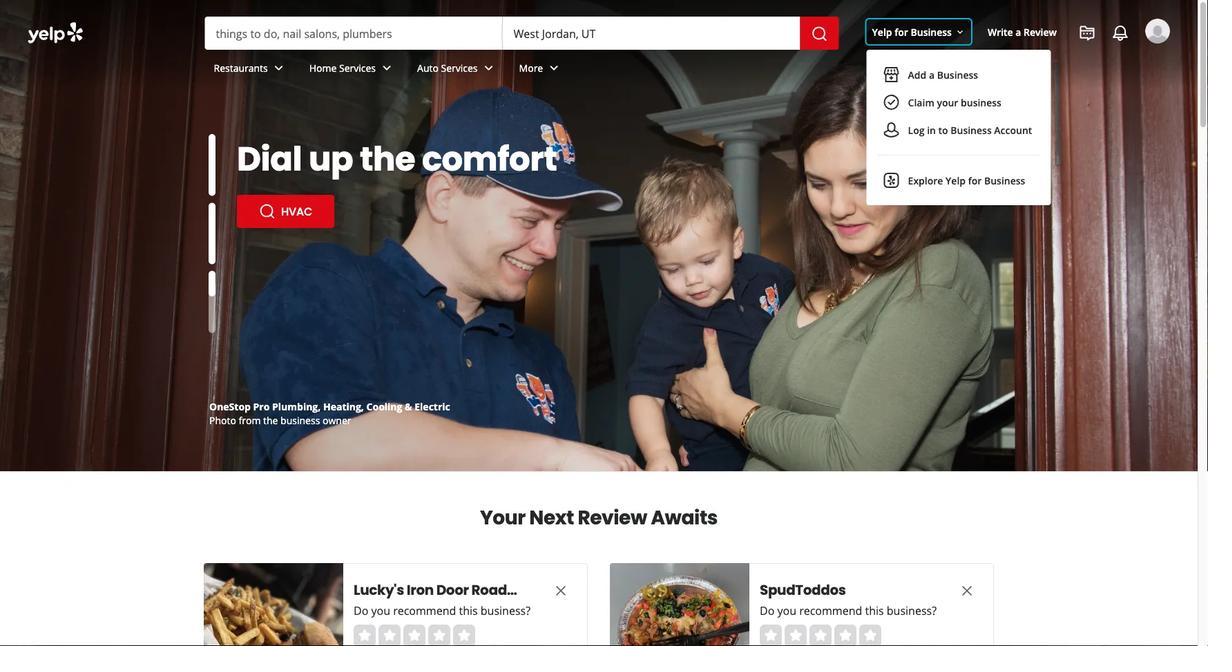 Task type: locate. For each thing, give the bounding box(es) containing it.
1 recommend from the left
[[393, 603, 456, 618]]

24 chevron down v2 image
[[271, 60, 287, 76], [379, 60, 395, 76]]

1 do from the left
[[354, 603, 369, 618]]

rating element for lucky's iron door roadhouse
[[354, 625, 476, 646]]

a inside 'button'
[[930, 68, 935, 81]]

none field up home services
[[216, 26, 492, 41]]

the right up
[[360, 135, 416, 182]]

do you recommend this business?
[[354, 603, 531, 618], [760, 603, 937, 618]]

business up log in to business account
[[962, 96, 1002, 109]]

0 vertical spatial review
[[1024, 25, 1058, 38]]

0 horizontal spatial services
[[339, 61, 376, 74]]

do down lucky's
[[354, 603, 369, 618]]

the
[[360, 135, 416, 182], [263, 414, 278, 427]]

recommend for spudtoddos
[[800, 603, 863, 618]]

services for home services
[[339, 61, 376, 74]]

for
[[895, 25, 909, 38], [969, 174, 982, 187]]

lucky's iron door roadhouse link
[[354, 581, 550, 600]]

review right the write
[[1024, 25, 1058, 38]]

1 vertical spatial a
[[930, 68, 935, 81]]

none search field inside search box
[[205, 17, 842, 50]]

1 do you recommend this business? from the left
[[354, 603, 531, 618]]

1 horizontal spatial business?
[[887, 603, 937, 618]]

0 vertical spatial business
[[962, 96, 1002, 109]]

(no rating) image for lucky's iron door roadhouse
[[354, 625, 476, 646]]

24 chevron down v2 image inside restaurants link
[[271, 60, 287, 76]]

1 horizontal spatial for
[[969, 174, 982, 187]]

rating element for spudtoddos
[[760, 625, 882, 646]]

this
[[459, 603, 478, 618], [866, 603, 885, 618]]

0 horizontal spatial 24 chevron down v2 image
[[271, 60, 287, 76]]

1 vertical spatial business
[[281, 414, 320, 427]]

1 horizontal spatial review
[[1024, 25, 1058, 38]]

(no rating) image
[[354, 625, 476, 646], [760, 625, 882, 646]]

2 24 chevron down v2 image from the left
[[379, 60, 395, 76]]

0 horizontal spatial this
[[459, 603, 478, 618]]

2 none field from the left
[[514, 26, 790, 41]]

none field up business categories element
[[514, 26, 790, 41]]

do you recommend this business? down lucky's iron door roadhouse "link"
[[354, 603, 531, 618]]

business categories element
[[203, 50, 1171, 90]]

0 horizontal spatial rating element
[[354, 625, 476, 646]]

1 horizontal spatial you
[[778, 603, 797, 618]]

yelp right explore
[[946, 174, 966, 187]]

1 vertical spatial yelp
[[946, 174, 966, 187]]

(no rating) image down iron at the bottom of page
[[354, 625, 476, 646]]

0 horizontal spatial business
[[281, 414, 320, 427]]

business
[[911, 25, 952, 38], [938, 68, 979, 81], [951, 123, 992, 137], [985, 174, 1026, 187]]

1 vertical spatial select slide image
[[209, 203, 216, 265]]

up
[[309, 135, 353, 182]]

do you recommend this business? for spudtoddos
[[760, 603, 937, 618]]

2 (no rating) image from the left
[[760, 625, 882, 646]]

0 horizontal spatial a
[[930, 68, 935, 81]]

you down lucky's
[[372, 603, 391, 618]]

2 rating element from the left
[[760, 625, 882, 646]]

1 24 chevron down v2 image from the left
[[481, 60, 497, 76]]

for up 24 add biz v2 icon
[[895, 25, 909, 38]]

2 do from the left
[[760, 603, 775, 618]]

1 horizontal spatial services
[[441, 61, 478, 74]]

1 vertical spatial review
[[578, 504, 648, 531]]

services right home
[[339, 61, 376, 74]]

24 claim v2 image
[[884, 94, 900, 111]]

1 you from the left
[[372, 603, 391, 618]]

auto
[[418, 61, 439, 74]]

2 24 chevron down v2 image from the left
[[546, 60, 563, 76]]

dial up the comfort
[[237, 135, 557, 182]]

your
[[938, 96, 959, 109]]

&
[[405, 400, 412, 413]]

auto services link
[[406, 50, 508, 90]]

1 vertical spatial the
[[263, 414, 278, 427]]

0 horizontal spatial review
[[578, 504, 648, 531]]

None radio
[[354, 625, 376, 646], [379, 625, 401, 646], [404, 625, 426, 646], [760, 625, 782, 646], [810, 625, 832, 646], [835, 625, 857, 646], [354, 625, 376, 646], [379, 625, 401, 646], [404, 625, 426, 646], [760, 625, 782, 646], [810, 625, 832, 646], [835, 625, 857, 646]]

1 horizontal spatial do
[[760, 603, 775, 618]]

1 horizontal spatial 24 chevron down v2 image
[[546, 60, 563, 76]]

business inside "button"
[[951, 123, 992, 137]]

this down spudtoddos link
[[866, 603, 885, 618]]

0 horizontal spatial the
[[263, 414, 278, 427]]

lucky's iron door roadhouse
[[354, 581, 550, 600]]

2 recommend from the left
[[800, 603, 863, 618]]

1 (no rating) image from the left
[[354, 625, 476, 646]]

lucky's
[[354, 581, 404, 600]]

None search field
[[205, 17, 842, 50]]

for inside explore yelp for business button
[[969, 174, 982, 187]]

yelp up 24 add biz v2 icon
[[873, 25, 893, 38]]

claim
[[909, 96, 935, 109]]

write a review link
[[983, 19, 1063, 44]]

projects image
[[1080, 25, 1096, 41]]

business
[[962, 96, 1002, 109], [281, 414, 320, 427]]

business? for lucky's iron door roadhouse
[[481, 603, 531, 618]]

1 this from the left
[[459, 603, 478, 618]]

do
[[354, 603, 369, 618], [760, 603, 775, 618]]

24 chevron down v2 image inside auto services link
[[481, 60, 497, 76]]

rating element down iron at the bottom of page
[[354, 625, 476, 646]]

business inside 'button'
[[938, 68, 979, 81]]

review for a
[[1024, 25, 1058, 38]]

1 horizontal spatial rating element
[[760, 625, 882, 646]]

24 chevron down v2 image inside home services link
[[379, 60, 395, 76]]

do down spudtoddos
[[760, 603, 775, 618]]

rating element down spudtoddos
[[760, 625, 882, 646]]

photo
[[209, 414, 236, 427]]

business right to
[[951, 123, 992, 137]]

1 horizontal spatial (no rating) image
[[760, 625, 882, 646]]

0 horizontal spatial 24 chevron down v2 image
[[481, 60, 497, 76]]

you for spudtoddos
[[778, 603, 797, 618]]

business? down spudtoddos link
[[887, 603, 937, 618]]

24 chevron down v2 image
[[481, 60, 497, 76], [546, 60, 563, 76]]

user actions element
[[862, 17, 1190, 205]]

select slide image
[[209, 134, 216, 196], [209, 203, 216, 265]]

business left 16 chevron down v2 image
[[911, 25, 952, 38]]

services right auto at the top of the page
[[441, 61, 478, 74]]

you down spudtoddos
[[778, 603, 797, 618]]

rating element
[[354, 625, 476, 646], [760, 625, 882, 646]]

do for lucky's iron door roadhouse
[[354, 603, 369, 618]]

0 horizontal spatial recommend
[[393, 603, 456, 618]]

0 vertical spatial a
[[1016, 25, 1022, 38]]

onestop
[[209, 400, 251, 413]]

24 yelp for biz v2 image
[[884, 172, 900, 189]]

24 chevron down v2 image right auto services
[[481, 60, 497, 76]]

1 none field from the left
[[216, 26, 492, 41]]

explore yelp for business
[[909, 174, 1026, 187]]

yelp
[[873, 25, 893, 38], [946, 174, 966, 187]]

write
[[988, 25, 1014, 38]]

select slide image left dial
[[209, 134, 216, 196]]

1 services from the left
[[339, 61, 376, 74]]

1 vertical spatial for
[[969, 174, 982, 187]]

1 horizontal spatial 24 chevron down v2 image
[[379, 60, 395, 76]]

0 horizontal spatial do
[[354, 603, 369, 618]]

0 horizontal spatial business?
[[481, 603, 531, 618]]

onestop pro plumbing, heating, cooling & electric link
[[209, 400, 451, 413]]

explore
[[909, 174, 944, 187]]

2 do you recommend this business? from the left
[[760, 603, 937, 618]]

1 horizontal spatial none field
[[514, 26, 790, 41]]

review
[[1024, 25, 1058, 38], [578, 504, 648, 531]]

1 horizontal spatial a
[[1016, 25, 1022, 38]]

roadhouse
[[472, 581, 550, 600]]

recommend down iron at the bottom of page
[[393, 603, 456, 618]]

1 business? from the left
[[481, 603, 531, 618]]

1 horizontal spatial recommend
[[800, 603, 863, 618]]

for right explore
[[969, 174, 982, 187]]

review inside user actions element
[[1024, 25, 1058, 38]]

home services
[[309, 61, 376, 74]]

0 vertical spatial the
[[360, 135, 416, 182]]

a right add
[[930, 68, 935, 81]]

a right the write
[[1016, 25, 1022, 38]]

24 chevron down v2 image for home services
[[379, 60, 395, 76]]

dial
[[237, 135, 302, 182]]

None field
[[216, 26, 492, 41], [514, 26, 790, 41]]

business down plumbing,
[[281, 414, 320, 427]]

(no rating) image down spudtoddos
[[760, 625, 882, 646]]

None radio
[[429, 625, 451, 646], [453, 625, 476, 646], [785, 625, 807, 646], [860, 625, 882, 646], [429, 625, 451, 646], [453, 625, 476, 646], [785, 625, 807, 646], [860, 625, 882, 646]]

hvac
[[281, 204, 313, 219]]

0 vertical spatial yelp
[[873, 25, 893, 38]]

0 horizontal spatial none field
[[216, 26, 492, 41]]

1 24 chevron down v2 image from the left
[[271, 60, 287, 76]]

the down pro
[[263, 414, 278, 427]]

business up claim your business button
[[938, 68, 979, 81]]

you for lucky's iron door roadhouse
[[372, 603, 391, 618]]

None search field
[[0, 0, 1199, 205]]

this down door
[[459, 603, 478, 618]]

business down account
[[985, 174, 1026, 187]]

24 chevron down v2 image right restaurants
[[271, 60, 287, 76]]

0 vertical spatial select slide image
[[209, 134, 216, 196]]

2 you from the left
[[778, 603, 797, 618]]

you
[[372, 603, 391, 618], [778, 603, 797, 618]]

1 horizontal spatial this
[[866, 603, 885, 618]]

0 horizontal spatial for
[[895, 25, 909, 38]]

do you recommend this business? down spudtoddos link
[[760, 603, 937, 618]]

business?
[[481, 603, 531, 618], [887, 603, 937, 618]]

24 chevron down v2 image left auto at the top of the page
[[379, 60, 395, 76]]

0 horizontal spatial do you recommend this business?
[[354, 603, 531, 618]]

0 horizontal spatial you
[[372, 603, 391, 618]]

24 chevron down v2 image right more at the left top of page
[[546, 60, 563, 76]]

24 friends v2 image
[[884, 122, 900, 138]]

24 chevron down v2 image inside more link
[[546, 60, 563, 76]]

a
[[1016, 25, 1022, 38], [930, 68, 935, 81]]

recommend down spudtoddos link
[[800, 603, 863, 618]]

recommend
[[393, 603, 456, 618], [800, 603, 863, 618]]

0 horizontal spatial (no rating) image
[[354, 625, 476, 646]]

claim your business button
[[878, 88, 1041, 116]]

to
[[939, 123, 949, 137]]

1 horizontal spatial business
[[962, 96, 1002, 109]]

0 vertical spatial for
[[895, 25, 909, 38]]

log in to business account
[[909, 123, 1033, 137]]

2 services from the left
[[441, 61, 478, 74]]

terry t. image
[[1146, 19, 1171, 44]]

0 horizontal spatial yelp
[[873, 25, 893, 38]]

business? down roadhouse
[[481, 603, 531, 618]]

24 chevron down v2 image for restaurants
[[271, 60, 287, 76]]

your
[[480, 504, 526, 531]]

owner
[[323, 414, 351, 427]]

1 horizontal spatial do you recommend this business?
[[760, 603, 937, 618]]

a for add
[[930, 68, 935, 81]]

(no rating) image for spudtoddos
[[760, 625, 882, 646]]

your next review awaits
[[480, 504, 718, 531]]

select slide image left 24 search v2 icon on the left
[[209, 203, 216, 265]]

2 business? from the left
[[887, 603, 937, 618]]

review right next
[[578, 504, 648, 531]]

24 chevron down v2 image for more
[[546, 60, 563, 76]]

2 this from the left
[[866, 603, 885, 618]]

pro
[[253, 400, 270, 413]]

more
[[519, 61, 543, 74]]

services
[[339, 61, 376, 74], [441, 61, 478, 74]]

1 rating element from the left
[[354, 625, 476, 646]]

none field near
[[514, 26, 790, 41]]



Task type: vqa. For each thing, say whether or not it's contained in the screenshot.
Categories
no



Task type: describe. For each thing, give the bounding box(es) containing it.
do you recommend this business? for lucky's iron door roadhouse
[[354, 603, 531, 618]]

claim your business
[[909, 96, 1002, 109]]

Near text field
[[514, 26, 790, 41]]

restaurants link
[[203, 50, 298, 90]]

plumbing,
[[272, 400, 321, 413]]

onestop pro plumbing, heating, cooling & electric photo from the business owner
[[209, 400, 451, 427]]

business? for spudtoddos
[[887, 603, 937, 618]]

more link
[[508, 50, 574, 90]]

account
[[995, 123, 1033, 137]]

home
[[309, 61, 337, 74]]

restaurants
[[214, 61, 268, 74]]

this for lucky's iron door roadhouse
[[459, 603, 478, 618]]

do for spudtoddos
[[760, 603, 775, 618]]

yelp for business button
[[867, 19, 972, 44]]

24 add biz v2 image
[[884, 66, 900, 83]]

in
[[928, 123, 937, 137]]

next
[[530, 504, 574, 531]]

log in to business account button
[[878, 116, 1041, 144]]

spudtoddos link
[[760, 581, 933, 600]]

this for spudtoddos
[[866, 603, 885, 618]]

the inside onestop pro plumbing, heating, cooling & electric photo from the business owner
[[263, 414, 278, 427]]

24 search v2 image
[[259, 203, 276, 220]]

services for auto services
[[441, 61, 478, 74]]

dismiss card image
[[959, 583, 976, 599]]

add a business
[[909, 68, 979, 81]]

photo of spudtoddos image
[[610, 563, 750, 646]]

a for write
[[1016, 25, 1022, 38]]

home services link
[[298, 50, 406, 90]]

heating,
[[323, 400, 364, 413]]

from
[[239, 414, 261, 427]]

door
[[437, 581, 469, 600]]

log
[[909, 123, 925, 137]]

1 select slide image from the top
[[209, 134, 216, 196]]

notifications image
[[1113, 25, 1129, 41]]

1 horizontal spatial the
[[360, 135, 416, 182]]

16 chevron down v2 image
[[955, 27, 966, 38]]

photo of lucky's iron door roadhouse image
[[204, 563, 344, 646]]

spudtoddos
[[760, 581, 846, 600]]

write a review
[[988, 25, 1058, 38]]

auto services
[[418, 61, 478, 74]]

for inside yelp for business button
[[895, 25, 909, 38]]

search image
[[812, 26, 829, 42]]

Find text field
[[216, 26, 492, 41]]

add
[[909, 68, 927, 81]]

business inside onestop pro plumbing, heating, cooling & electric photo from the business owner
[[281, 414, 320, 427]]

2 select slide image from the top
[[209, 203, 216, 265]]

dismiss card image
[[553, 583, 570, 599]]

business inside button
[[962, 96, 1002, 109]]

review for next
[[578, 504, 648, 531]]

1 horizontal spatial yelp
[[946, 174, 966, 187]]

yelp for business
[[873, 25, 952, 38]]

cooling
[[367, 400, 403, 413]]

add a business button
[[878, 61, 1041, 88]]

24 chevron down v2 image for auto services
[[481, 60, 497, 76]]

iron
[[407, 581, 434, 600]]

awaits
[[651, 504, 718, 531]]

none search field containing yelp for business
[[0, 0, 1199, 205]]

explore banner section banner
[[0, 0, 1199, 471]]

hvac link
[[237, 195, 335, 228]]

none field find
[[216, 26, 492, 41]]

recommend for lucky's iron door roadhouse
[[393, 603, 456, 618]]

electric
[[415, 400, 451, 413]]

explore yelp for business button
[[878, 167, 1041, 194]]

comfort
[[422, 135, 557, 182]]



